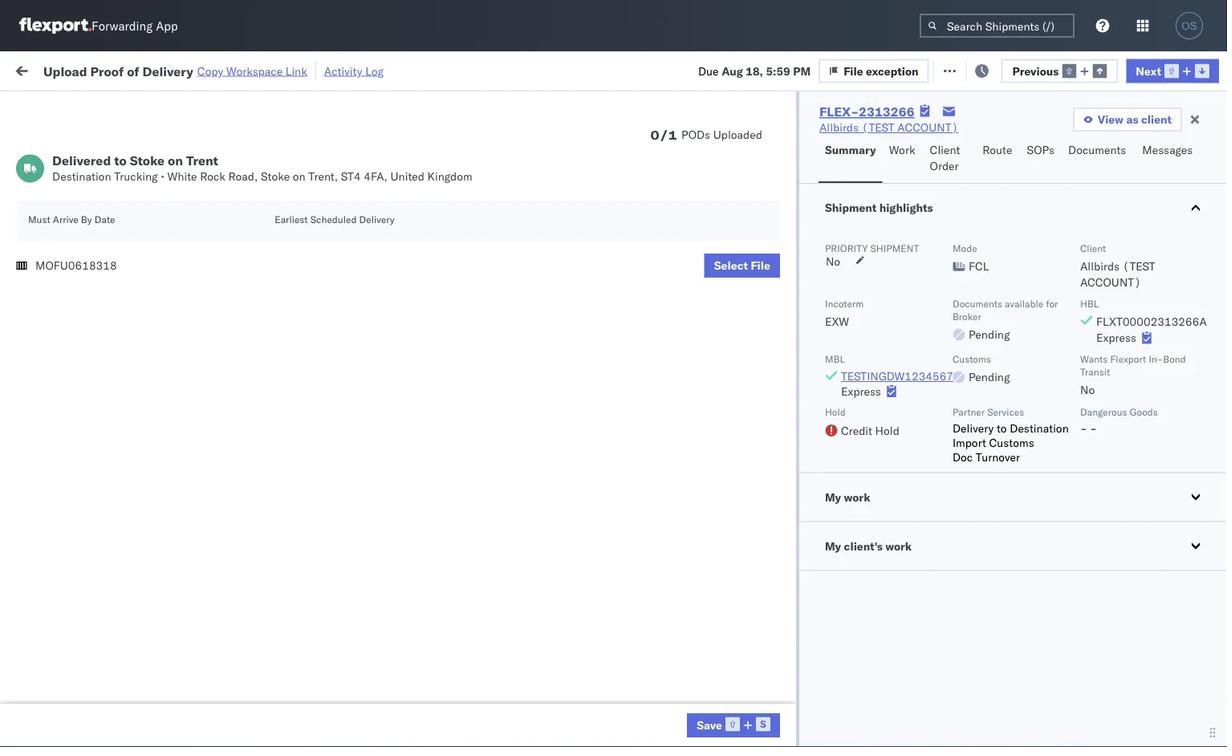 Task type: locate. For each thing, give the bounding box(es) containing it.
my work inside button
[[825, 490, 871, 504]]

1 vertical spatial no
[[1081, 383, 1095, 397]]

file exception button
[[929, 57, 1039, 81], [929, 57, 1039, 81], [819, 59, 929, 83], [819, 59, 929, 83]]

0 horizontal spatial testingdw1234567
[[841, 369, 954, 383]]

1 vertical spatial work
[[844, 490, 871, 504]]

3 upload customs clearance documents from the top
[[18, 266, 218, 280]]

0 vertical spatial (test
[[862, 120, 895, 134]]

flex-2313266 up the flex
[[820, 104, 915, 120]]

mbl/mawb
[[1094, 131, 1149, 143]]

allbirds up summary
[[820, 120, 859, 134]]

0 vertical spatial hold
[[825, 406, 846, 418]]

shipment highlights
[[825, 201, 933, 215]]

0 vertical spatial import
[[135, 62, 172, 76]]

--
[[700, 196, 714, 210], [700, 232, 714, 246], [1094, 232, 1107, 246], [700, 267, 714, 281], [1094, 267, 1107, 281], [1094, 302, 1107, 316], [1094, 408, 1107, 422], [1094, 550, 1107, 564]]

my up my client's work at the right bottom
[[825, 490, 842, 504]]

to inside partner services delivery to destination import customs doc turnover
[[997, 421, 1007, 435]]

0 vertical spatial account)
[[898, 120, 959, 134]]

pending
[[969, 328, 1010, 342], [969, 370, 1010, 384]]

0 vertical spatial unknown
[[259, 161, 309, 175]]

schedule inside the schedule pickup from los angeles international airport
[[37, 152, 84, 166]]

work down allbirds (test account) link
[[889, 143, 916, 157]]

2 vertical spatial upload customs clearance documents
[[18, 266, 218, 280]]

my work up client's
[[825, 490, 871, 504]]

delivery inside partner services delivery to destination import customs doc turnover
[[953, 421, 994, 435]]

0 horizontal spatial (test
[[743, 373, 775, 387]]

on up white
[[168, 153, 183, 169]]

client inside 'button'
[[930, 143, 961, 157]]

message (0)
[[215, 62, 281, 76]]

3 clearance from the top
[[105, 266, 157, 280]]

incoterm
[[825, 297, 864, 310]]

hold up credit
[[825, 406, 846, 418]]

0 vertical spatial pending
[[969, 328, 1010, 342]]

2 upload customs clearance documents button from the top
[[18, 230, 218, 248]]

flexport
[[1111, 353, 1147, 365]]

my work up filtered by:
[[16, 58, 87, 80]]

1 clearance from the top
[[105, 196, 157, 210]]

pending down "broker"
[[969, 328, 1010, 342]]

select
[[714, 259, 748, 273]]

1 lcl from the top
[[527, 196, 547, 210]]

0 vertical spatial upload customs clearance documents button
[[18, 195, 218, 212]]

lcl
[[527, 196, 547, 210], [527, 232, 547, 246]]

client for client name
[[596, 131, 623, 143]]

1 upload customs clearance documents button from the top
[[18, 195, 218, 212]]

2313266 down 2327041
[[921, 373, 970, 387]]

clearance
[[105, 196, 157, 210], [105, 231, 157, 245], [105, 266, 157, 280]]

delivery right of
[[143, 63, 193, 79]]

flex-2403134 button
[[861, 263, 973, 285], [861, 263, 973, 285]]

2 pending from the top
[[969, 370, 1010, 384]]

numbers down client
[[1152, 131, 1192, 143]]

testingdw1234567 button
[[841, 369, 954, 383]]

client up hbl
[[1081, 242, 1107, 254]]

(test down godo
[[743, 373, 775, 387]]

1 ac from the top
[[596, 196, 611, 210]]

0 horizontal spatial hold
[[825, 406, 846, 418]]

2 ac from the top
[[596, 232, 611, 246]]

pending for documents available for broker
[[969, 328, 1010, 342]]

flex-2313266 button
[[861, 369, 973, 391], [861, 369, 973, 391]]

exception up flex-2313266 link
[[866, 64, 919, 78]]

2 vertical spatial upload customs clearance documents link
[[18, 265, 218, 281]]

2 vertical spatial unknown
[[259, 232, 309, 246]]

ram for flex-2329715
[[614, 196, 637, 210]]

upload for upload customs clearance documents button corresponding to flex-2329715
[[18, 196, 54, 210]]

1 vertical spatial flex-2313266
[[886, 373, 970, 387]]

2 ocean lcl from the top
[[491, 232, 547, 246]]

my left client's
[[825, 539, 842, 553]]

2 vertical spatial my
[[825, 539, 842, 553]]

documents inside 'button'
[[1069, 143, 1127, 157]]

4 resize handle column header from the left
[[568, 124, 588, 747]]

numbers down the container
[[989, 138, 1029, 150]]

flex- down shipment
[[886, 267, 921, 281]]

1 vertical spatial destination
[[1010, 421, 1069, 435]]

(test
[[862, 120, 895, 134], [1123, 259, 1156, 273], [743, 373, 775, 387]]

hbl
[[1081, 297, 1099, 310]]

account) up hbl
[[1081, 275, 1142, 289]]

1 vertical spatial unknown
[[259, 196, 309, 210]]

ram for flex-2330352
[[614, 232, 637, 246]]

flxt00002313266a
[[1097, 315, 1207, 329]]

759
[[295, 62, 316, 76]]

destination down the services
[[1010, 421, 1069, 435]]

file
[[954, 62, 974, 76], [844, 64, 864, 78], [751, 259, 771, 273]]

1 ac ram from the top
[[596, 196, 637, 210]]

import work button
[[129, 51, 209, 88]]

0 vertical spatial lcl
[[527, 196, 547, 210]]

my up filtered
[[16, 58, 42, 80]]

work down app on the left of page
[[174, 62, 202, 76]]

resize handle column header
[[230, 124, 249, 747], [408, 124, 427, 747], [464, 124, 483, 747], [568, 124, 588, 747], [673, 124, 692, 747], [833, 124, 853, 747], [962, 124, 981, 747], [1066, 124, 1085, 747], [1199, 124, 1218, 747]]

1 vertical spatial aug
[[336, 691, 357, 705]]

tcnu7018732
[[989, 337, 1068, 351], [989, 514, 1068, 528]]

1 vertical spatial ocean lcl
[[491, 232, 547, 246]]

customs for flex-2329715 'upload customs clearance documents' link
[[57, 196, 102, 210]]

1 horizontal spatial file exception
[[954, 62, 1029, 76]]

client inside button
[[596, 131, 623, 143]]

1 tcnu7018732 from the top
[[989, 337, 1068, 351]]

1 vertical spatial to
[[997, 421, 1007, 435]]

1
[[669, 127, 678, 143]]

2 ac ram from the top
[[596, 232, 637, 246]]

destination down delivered
[[52, 169, 111, 183]]

1 vertical spatial tcnu7018732
[[989, 514, 1068, 528]]

1 vertical spatial (test
[[1123, 259, 1156, 273]]

unknown for flex-2329715
[[259, 196, 309, 210]]

use)
[[844, 585, 873, 599], [844, 620, 873, 634], [740, 691, 769, 705], [844, 691, 873, 705], [740, 726, 769, 740], [844, 726, 873, 740]]

1 vertical spatial import
[[953, 436, 987, 450]]

workspace
[[226, 64, 283, 78]]

client for client order
[[930, 143, 961, 157]]

1 vertical spatial pending
[[969, 370, 1010, 384]]

allbirds up hbl
[[1081, 259, 1120, 273]]

2 clearance from the top
[[105, 231, 157, 245]]

testingdw1234567 down flex-2327041
[[841, 369, 954, 383]]

client order
[[930, 143, 961, 173]]

1 vertical spatial my work
[[825, 490, 871, 504]]

testingdw1234567 down the in-
[[1094, 373, 1206, 387]]

account) up client order at the right
[[898, 120, 959, 134]]

client name
[[596, 131, 653, 143]]

delivery down 4fa,
[[359, 213, 395, 225]]

1 horizontal spatial work
[[889, 143, 916, 157]]

ocean lcl
[[491, 196, 547, 210], [491, 232, 547, 246]]

unknown
[[259, 161, 309, 175], [259, 196, 309, 210], [259, 232, 309, 246]]

2 vertical spatial allbirds
[[700, 373, 740, 387]]

destination inside partner services delivery to destination import customs doc turnover
[[1010, 421, 1069, 435]]

hold right credit
[[876, 424, 900, 438]]

2 horizontal spatial work
[[886, 539, 912, 553]]

2 vertical spatial upload customs clearance documents button
[[18, 265, 218, 283]]

0 vertical spatial schedule
[[37, 152, 84, 166]]

am
[[286, 691, 304, 705]]

documents for first upload customs clearance documents button from the bottom of the page
[[160, 266, 218, 280]]

aug
[[722, 64, 743, 78], [336, 691, 357, 705]]

flex id
[[861, 131, 891, 143]]

work right client's
[[886, 539, 912, 553]]

0 horizontal spatial no
[[826, 255, 841, 269]]

0 vertical spatial express
[[1097, 331, 1137, 345]]

2 schedule from the top
[[37, 690, 84, 704]]

file exception up flex-2313266 link
[[844, 64, 919, 78]]

0 vertical spatial ocean
[[491, 196, 524, 210]]

1 horizontal spatial mofu0618318
[[989, 373, 1071, 387]]

(test inside client allbirds (test account) incoterm exw
[[1123, 259, 1156, 273]]

clearance for flex-2329715
[[105, 196, 157, 210]]

1 vertical spatial air
[[491, 726, 506, 740]]

mofu0618318 down must arrive by date on the left top of the page
[[35, 259, 117, 273]]

to inside the delivered to stoke on trent destination trucking • white rock road, stoke on trent, st4 4fa, united kingdom
[[114, 153, 127, 169]]

2 vertical spatial work
[[886, 539, 912, 553]]

numbers inside button
[[1152, 131, 1192, 143]]

tcnu7018732 down turnover
[[989, 514, 1068, 528]]

2 tcnu7018732 from the top
[[989, 514, 1068, 528]]

express down testingdw1234567 button
[[841, 384, 881, 398]]

1 ocean from the top
[[491, 196, 524, 210]]

upload customs clearance documents button for flex-2330352
[[18, 230, 218, 248]]

work
[[46, 58, 87, 80], [844, 490, 871, 504], [886, 539, 912, 553]]

by:
[[58, 98, 74, 112]]

work up by:
[[46, 58, 87, 80]]

1 vertical spatial stoke
[[261, 169, 290, 183]]

(test up flxt00002313266a
[[1123, 259, 1156, 273]]

flex-2313266 down flex-2327041
[[886, 373, 970, 387]]

flex-2217747 button
[[861, 404, 973, 427], [861, 404, 973, 427]]

import inside button
[[135, 62, 172, 76]]

stoke
[[130, 153, 165, 169], [261, 169, 290, 183]]

client up order
[[930, 143, 961, 157]]

express up flexport
[[1097, 331, 1137, 345]]

0 vertical spatial ram
[[614, 196, 637, 210]]

on left trent,
[[293, 169, 306, 183]]

1 horizontal spatial no
[[1081, 383, 1095, 397]]

1 horizontal spatial express
[[1097, 331, 1137, 345]]

0 vertical spatial destination
[[52, 169, 111, 183]]

2 ram from the top
[[614, 232, 637, 246]]

205
[[369, 62, 390, 76]]

shipment
[[825, 201, 877, 215]]

2 upload customs clearance documents from the top
[[18, 231, 218, 245]]

0 horizontal spatial file exception
[[844, 64, 919, 78]]

1 horizontal spatial on
[[293, 169, 306, 183]]

schedule for schedule pickup from los angeles international airport
[[37, 152, 84, 166]]

arrive
[[53, 213, 78, 225]]

2 resize handle column header from the left
[[408, 124, 427, 747]]

upload customs clearance documents link for flex-2330352
[[18, 230, 218, 246]]

1 vertical spatial express
[[841, 384, 881, 398]]

1 upload customs clearance documents link from the top
[[18, 195, 218, 211]]

stoke up trucking
[[130, 153, 165, 169]]

2 upload customs clearance documents link from the top
[[18, 230, 218, 246]]

shipment
[[871, 242, 920, 254]]

2 lcl from the top
[[527, 232, 547, 246]]

flex- up credit hold
[[886, 408, 921, 422]]

action
[[1172, 62, 1208, 76]]

credit
[[841, 424, 873, 438]]

no down priority
[[826, 255, 841, 269]]

0 horizontal spatial exception
[[866, 64, 919, 78]]

account) inside client allbirds (test account) incoterm exw
[[1081, 275, 1142, 289]]

2 ocean from the top
[[491, 232, 524, 246]]

1 vertical spatial allbirds
[[1081, 259, 1120, 273]]

file down "search shipments (/)" text field
[[954, 62, 974, 76]]

account) down mbl
[[778, 373, 839, 387]]

no down transit
[[1081, 383, 1095, 397]]

angeles
[[172, 152, 213, 166]]

work inside work button
[[889, 143, 916, 157]]

my work
[[16, 58, 87, 80], [825, 490, 871, 504]]

0 horizontal spatial on
[[168, 153, 183, 169]]

0 vertical spatial mofu0618318
[[35, 259, 117, 273]]

1 vertical spatial schedule
[[37, 690, 84, 704]]

forwarding app
[[92, 18, 178, 33]]

file exception
[[954, 62, 1029, 76], [844, 64, 919, 78]]

0 horizontal spatial numbers
[[989, 138, 1029, 150]]

0 horizontal spatial file
[[751, 259, 771, 273]]

2313266 up id
[[859, 104, 915, 120]]

mbl
[[825, 353, 845, 365]]

0 horizontal spatial destination
[[52, 169, 111, 183]]

1 horizontal spatial import
[[953, 436, 987, 450]]

1 vertical spatial lcl
[[527, 232, 547, 246]]

file right select
[[751, 259, 771, 273]]

2177389
[[921, 550, 970, 564]]

file exception down "search shipments (/)" text field
[[954, 62, 1029, 76]]

ac ram for flex-2330352
[[596, 232, 637, 246]]

2 air from the top
[[491, 726, 506, 740]]

aug left 17,
[[336, 691, 357, 705]]

1 ram from the top
[[614, 196, 637, 210]]

0 vertical spatial ac ram
[[596, 196, 637, 210]]

2 vertical spatial account)
[[778, 373, 839, 387]]

0 horizontal spatial work
[[46, 58, 87, 80]]

0 vertical spatial no
[[826, 255, 841, 269]]

mofu0618318 up the services
[[989, 373, 1071, 387]]

bond
[[1164, 353, 1187, 365]]

client
[[1142, 112, 1172, 126]]

(do
[[793, 585, 816, 599], [793, 620, 816, 634], [688, 691, 712, 705], [793, 691, 816, 705], [688, 726, 712, 740], [793, 726, 816, 740]]

documents available for broker
[[953, 297, 1058, 322]]

allbirds down allbirds on the top
[[700, 373, 740, 387]]

aug left 18,
[[722, 64, 743, 78]]

exception down "search shipments (/)" text field
[[976, 62, 1029, 76]]

1 vertical spatial upload customs clearance documents button
[[18, 230, 218, 248]]

schedule inside button
[[37, 690, 84, 704]]

1 horizontal spatial hold
[[876, 424, 900, 438]]

0 vertical spatial stoke
[[130, 153, 165, 169]]

upload for first upload customs clearance documents button from the bottom of the page
[[18, 266, 54, 280]]

1 horizontal spatial destination
[[1010, 421, 1069, 435]]

9 resize handle column header from the left
[[1199, 124, 1218, 747]]

import down app on the left of page
[[135, 62, 172, 76]]

trent
[[186, 153, 218, 169]]

3 upload customs clearance documents button from the top
[[18, 265, 218, 283]]

1 vertical spatial work
[[889, 143, 916, 157]]

0 horizontal spatial aug
[[336, 691, 357, 705]]

my
[[16, 58, 42, 80], [825, 490, 842, 504], [825, 539, 842, 553]]

no inside wants flexport in-bond transit no
[[1081, 383, 1095, 397]]

unknown down earliest
[[259, 232, 309, 246]]

1 vertical spatial ram
[[614, 232, 637, 246]]

ram
[[614, 196, 637, 210], [614, 232, 637, 246]]

1:59 am cdt, aug 17, 2023
[[259, 691, 408, 705]]

5 resize handle column header from the left
[[673, 124, 692, 747]]

1 pending from the top
[[969, 328, 1010, 342]]

numbers inside container numbers
[[989, 138, 1029, 150]]

1 ocean lcl from the top
[[491, 196, 547, 210]]

0 vertical spatial 2313266
[[859, 104, 915, 120]]

1 horizontal spatial account)
[[898, 120, 959, 134]]

credit hold
[[841, 424, 900, 438]]

flex-2217747
[[886, 408, 970, 422]]

available
[[1005, 297, 1044, 310]]

2 horizontal spatial allbirds
[[1081, 259, 1120, 273]]

upload customs clearance documents link
[[18, 195, 218, 211], [18, 230, 218, 246], [18, 265, 218, 281]]

client left name
[[596, 131, 623, 143]]

destination inside the delivered to stoke on trent destination trucking • white rock road, stoke on trent, st4 4fa, united kingdom
[[52, 169, 111, 183]]

upload customs clearance documents button for flex-2329715
[[18, 195, 218, 212]]

allbirds (test account) link
[[820, 120, 959, 136]]

earliest scheduled delivery
[[275, 213, 395, 225]]

file up flex-2313266 link
[[844, 64, 864, 78]]

1 vertical spatial hold
[[876, 424, 900, 438]]

ocean lcl for flex-2329715
[[491, 196, 547, 210]]

2 horizontal spatial client
[[1081, 242, 1107, 254]]

(test down flex-2313266 link
[[862, 120, 895, 134]]

1 horizontal spatial my work
[[825, 490, 871, 504]]

0 vertical spatial tcnu7018732
[[989, 337, 1068, 351]]

consignee
[[700, 131, 746, 143]]

import up doc
[[953, 436, 987, 450]]

Search Work text field
[[688, 57, 863, 81]]

partner services delivery to destination import customs doc turnover
[[953, 406, 1069, 464]]

0 horizontal spatial allbirds
[[700, 373, 740, 387]]

save
[[697, 718, 723, 732]]

select file
[[714, 259, 771, 273]]

unknown up earliest
[[259, 196, 309, 210]]

hphtyo17333
[[1094, 338, 1173, 352]]

schedule delivery appointment
[[37, 690, 197, 704]]

0 vertical spatial aug
[[722, 64, 743, 78]]

upload customs clearance documents for flex-2330352
[[18, 231, 218, 245]]

flex-
[[820, 104, 859, 120], [886, 161, 921, 175], [886, 196, 921, 210], [886, 232, 921, 246], [886, 267, 921, 281], [886, 302, 921, 316], [886, 338, 921, 352], [886, 373, 921, 387], [886, 408, 921, 422], [886, 444, 921, 458], [886, 514, 921, 528], [886, 550, 921, 564]]

2 unknown from the top
[[259, 196, 309, 210]]

file inside button
[[751, 259, 771, 273]]

work up client's
[[844, 490, 871, 504]]

delivery left appointment
[[87, 690, 129, 704]]

0 horizontal spatial to
[[114, 153, 127, 169]]

tcnu7018732 down the available
[[989, 337, 1068, 351]]

2 horizontal spatial (test
[[1123, 259, 1156, 273]]

flex- up flex-2327041
[[886, 302, 921, 316]]

1 vertical spatial ac ram
[[596, 232, 637, 246]]

3 resize handle column header from the left
[[464, 124, 483, 747]]

my client's work
[[825, 539, 912, 553]]

pending up the services
[[969, 370, 1010, 384]]

0 vertical spatial clearance
[[105, 196, 157, 210]]

flex
[[861, 131, 879, 143]]

1 schedule from the top
[[37, 152, 84, 166]]

for
[[1046, 297, 1058, 310]]

1 vertical spatial account)
[[1081, 275, 1142, 289]]

unknown right road, at the left top of page
[[259, 161, 309, 175]]

2403134
[[921, 267, 970, 281]]

1 upload customs clearance documents from the top
[[18, 196, 218, 210]]

flex- down credit hold
[[886, 444, 921, 458]]

1 vertical spatial upload customs clearance documents link
[[18, 230, 218, 246]]

stoke right road, at the left top of page
[[261, 169, 290, 183]]

kaisha
[[792, 338, 833, 352]]

3 unknown from the top
[[259, 232, 309, 246]]

0 vertical spatial upload customs clearance documents link
[[18, 195, 218, 211]]

forwarding app link
[[19, 18, 178, 34]]

express for hbl
[[1097, 331, 1137, 345]]

delivery down partner
[[953, 421, 994, 435]]

1 vertical spatial clearance
[[105, 231, 157, 245]]



Task type: vqa. For each thing, say whether or not it's contained in the screenshot.
the --
yes



Task type: describe. For each thing, give the bounding box(es) containing it.
goods
[[1130, 406, 1158, 418]]

ocean for flex-2329715
[[491, 196, 524, 210]]

services
[[988, 406, 1025, 418]]

test
[[846, 338, 872, 352]]

transit
[[1081, 366, 1111, 378]]

in-
[[1149, 353, 1164, 365]]

clearance for flex-2330352
[[105, 231, 157, 245]]

name
[[626, 131, 653, 143]]

1 horizontal spatial file
[[844, 64, 864, 78]]

schedule delivery appointment link
[[37, 689, 197, 705]]

lcl for flex-2330352
[[527, 232, 547, 246]]

from
[[125, 152, 148, 166]]

due aug 18, 5:59 pm
[[699, 64, 811, 78]]

flex- down highlights
[[886, 232, 921, 246]]

unknown for flex-2330352
[[259, 232, 309, 246]]

documents for upload customs clearance documents button corresponding to flex-2329715
[[160, 196, 218, 210]]

Search Shipments (/) text field
[[920, 14, 1075, 38]]

trucking
[[114, 169, 158, 183]]

flexport. image
[[19, 18, 92, 34]]

delivered to stoke on trent destination trucking • white rock road, stoke on trent, st4 4fa, united kingdom
[[52, 153, 473, 183]]

ocean for flex-2330352
[[491, 232, 524, 246]]

proof
[[90, 63, 124, 79]]

dangerous goods - -
[[1081, 406, 1158, 435]]

route
[[983, 143, 1013, 157]]

customs inside partner services delivery to destination import customs doc turnover
[[990, 436, 1035, 450]]

dangerous
[[1081, 406, 1128, 418]]

1 vertical spatial on
[[293, 169, 306, 183]]

fcl
[[969, 259, 989, 273]]

8 resize handle column header from the left
[[1066, 124, 1085, 747]]

0 vertical spatial allbirds (test account)
[[820, 120, 959, 134]]

schedule for schedule delivery appointment
[[37, 690, 84, 704]]

next
[[1136, 64, 1162, 78]]

1 horizontal spatial work
[[844, 490, 871, 504]]

ocean lcl for flex-2330352
[[491, 232, 547, 246]]

work button
[[883, 136, 924, 183]]

upload for upload customs clearance documents button for flex-2330352
[[18, 231, 54, 245]]

app
[[156, 18, 178, 33]]

united
[[391, 169, 425, 183]]

flex-2285185
[[886, 444, 970, 458]]

upload customs clearance documents link for flex-2329715
[[18, 195, 218, 211]]

messages
[[1143, 143, 1193, 157]]

filtered by:
[[16, 98, 74, 112]]

tcnu7018732 for oney394802983045
[[989, 514, 1068, 528]]

log
[[365, 64, 384, 78]]

numbers for container numbers
[[989, 138, 1029, 150]]

kingdom
[[428, 169, 473, 183]]

0 horizontal spatial mofu0618318
[[35, 259, 117, 273]]

1 horizontal spatial stoke
[[261, 169, 290, 183]]

flex- up flex-2330352
[[886, 196, 921, 210]]

flex- up testingdw1234567 button
[[886, 338, 921, 352]]

1 horizontal spatial testingdw1234567
[[1094, 373, 1206, 387]]

import inside partner services delivery to destination import customs doc turnover
[[953, 436, 987, 450]]

delivered
[[52, 153, 111, 169]]

must arrive by date
[[28, 213, 115, 225]]

customs for first 'upload customs clearance documents' link from the bottom of the page
[[57, 266, 102, 280]]

copy workspace link button
[[197, 64, 307, 78]]

filtered
[[16, 98, 55, 112]]

flex- up my client's work at the right bottom
[[886, 514, 921, 528]]

os button
[[1171, 7, 1208, 44]]

0 horizontal spatial stoke
[[130, 153, 165, 169]]

schedule pickup from los angeles international airport link
[[37, 151, 228, 183]]

6 resize handle column header from the left
[[833, 124, 853, 747]]

link
[[286, 64, 307, 78]]

flex id button
[[853, 128, 965, 144]]

container
[[989, 125, 1032, 137]]

mbl/mawb numbers
[[1094, 131, 1192, 143]]

allbirds godo kaisha - test
[[700, 338, 872, 352]]

ac for flex-2329715
[[596, 196, 611, 210]]

previous button
[[1002, 59, 1119, 83]]

2023
[[380, 691, 408, 705]]

/
[[660, 127, 669, 143]]

work inside import work button
[[174, 62, 202, 76]]

my work button
[[800, 473, 1228, 521]]

flex-2327041
[[886, 338, 970, 352]]

my for the my work button
[[825, 490, 842, 504]]

by
[[81, 213, 92, 225]]

shipment highlights button
[[800, 184, 1228, 232]]

mode
[[953, 242, 978, 254]]

oney394802983045
[[1094, 514, 1207, 528]]

flex-2177389
[[886, 550, 970, 564]]

at
[[319, 62, 329, 76]]

0 / 1 pods uploaded
[[651, 127, 763, 143]]

scheduled
[[310, 213, 357, 225]]

allbirds
[[700, 338, 753, 352]]

client inside client allbirds (test account) incoterm exw
[[1081, 242, 1107, 254]]

1 horizontal spatial 2313266
[[921, 373, 970, 387]]

0 vertical spatial flex-2313266
[[820, 104, 915, 120]]

flex- right client's
[[886, 550, 921, 564]]

flex-2137311
[[886, 302, 970, 316]]

allbirds inside client allbirds (test account) incoterm exw
[[1081, 259, 1120, 273]]

1 unknown from the top
[[259, 161, 309, 175]]

17,
[[360, 691, 377, 705]]

2 vertical spatial (test
[[743, 373, 775, 387]]

activity log
[[324, 64, 384, 78]]

client allbirds (test account) incoterm exw
[[825, 242, 1156, 329]]

1 horizontal spatial aug
[[722, 64, 743, 78]]

wants flexport in-bond transit no
[[1081, 353, 1187, 397]]

view
[[1098, 112, 1124, 126]]

18,
[[746, 64, 763, 78]]

flex-2292608
[[886, 514, 970, 528]]

2137311
[[921, 302, 970, 316]]

0 vertical spatial my
[[16, 58, 42, 80]]

0 vertical spatial allbirds
[[820, 120, 859, 134]]

flex- down flex id button
[[886, 161, 921, 175]]

lcl for flex-2329715
[[527, 196, 547, 210]]

0 vertical spatial work
[[46, 58, 87, 80]]

batch
[[1138, 62, 1170, 76]]

priority
[[825, 242, 868, 254]]

appointment
[[132, 690, 197, 704]]

save button
[[687, 714, 780, 738]]

flex-2329715
[[886, 196, 970, 210]]

0 vertical spatial my work
[[16, 58, 87, 80]]

client order button
[[924, 136, 977, 183]]

1 vertical spatial allbirds (test account)
[[700, 373, 839, 387]]

tcnu7018732 for hphtyo17333
[[989, 337, 1068, 351]]

container numbers button
[[981, 121, 1069, 150]]

ac ram for flex-2329715
[[596, 196, 637, 210]]

activity
[[324, 64, 363, 78]]

flex- up summary
[[820, 104, 859, 120]]

st4
[[341, 169, 361, 183]]

1 vertical spatial mofu0618318
[[989, 373, 1071, 387]]

2292608
[[921, 514, 970, 528]]

customs for 'upload customs clearance documents' link associated with flex-2330352
[[57, 231, 102, 245]]

2 horizontal spatial file
[[954, 62, 974, 76]]

view as client button
[[1073, 108, 1183, 132]]

3 upload customs clearance documents link from the top
[[18, 265, 218, 281]]

consignee button
[[692, 128, 837, 144]]

documents inside the documents available for broker
[[953, 297, 1003, 310]]

godo
[[756, 338, 789, 352]]

messages button
[[1136, 136, 1202, 183]]

•
[[161, 169, 164, 183]]

0 horizontal spatial account)
[[778, 373, 839, 387]]

upload proof of delivery copy workspace link
[[43, 63, 307, 79]]

date
[[95, 213, 115, 225]]

express for mbl
[[841, 384, 881, 398]]

7 resize handle column header from the left
[[962, 124, 981, 747]]

select file button
[[705, 254, 780, 278]]

pm
[[793, 64, 811, 78]]

ac for flex-2330352
[[596, 232, 611, 246]]

1 horizontal spatial (test
[[862, 120, 895, 134]]

order
[[930, 159, 959, 173]]

1 horizontal spatial exception
[[976, 62, 1029, 76]]

upload customs clearance documents for flex-2329715
[[18, 196, 218, 210]]

delivery inside button
[[87, 690, 129, 704]]

international
[[37, 168, 102, 182]]

2329715
[[921, 196, 970, 210]]

flex- up flex-2217747
[[886, 373, 921, 387]]

1 air from the top
[[491, 691, 506, 705]]

my for my client's work button at the bottom right
[[825, 539, 842, 553]]

my client's work button
[[800, 522, 1228, 570]]

1 resize handle column header from the left
[[230, 124, 249, 747]]

documents for upload customs clearance documents button for flex-2330352
[[160, 231, 218, 245]]

pending for customs
[[969, 370, 1010, 384]]

sops
[[1027, 143, 1055, 157]]

numbers for mbl/mawb numbers
[[1152, 131, 1192, 143]]

schedule pickup from los angeles international airport
[[37, 152, 213, 182]]

earliest
[[275, 213, 308, 225]]

flex-2403134
[[886, 267, 970, 281]]

0 horizontal spatial 2313266
[[859, 104, 915, 120]]



